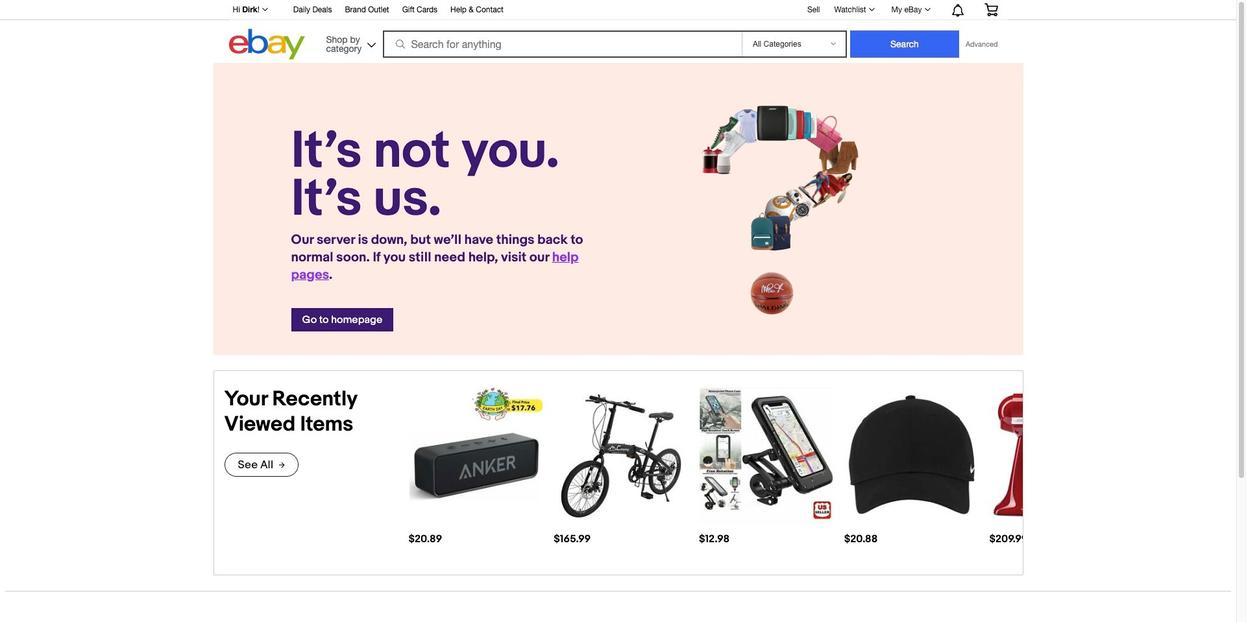 Task type: locate. For each thing, give the bounding box(es) containing it.
None text field
[[409, 387, 543, 546], [554, 387, 689, 546], [844, 387, 979, 546], [989, 387, 1124, 546], [409, 387, 543, 546], [554, 387, 689, 546], [844, 387, 979, 546], [989, 387, 1124, 546]]

main content
[[5, 63, 1231, 622], [5, 63, 1231, 575]]

Search for anything text field
[[385, 32, 739, 56]]

banner
[[226, 0, 1008, 63]]

None submit
[[850, 31, 959, 58]]

watchlist image
[[869, 8, 875, 11]]

None text field
[[699, 387, 834, 546]]



Task type: describe. For each thing, give the bounding box(es) containing it.
my ebay image
[[924, 8, 930, 11]]

your shopping cart image
[[984, 3, 998, 16]]

account navigation
[[226, 0, 1008, 20]]



Task type: vqa. For each thing, say whether or not it's contained in the screenshot.
watchlist icon
yes



